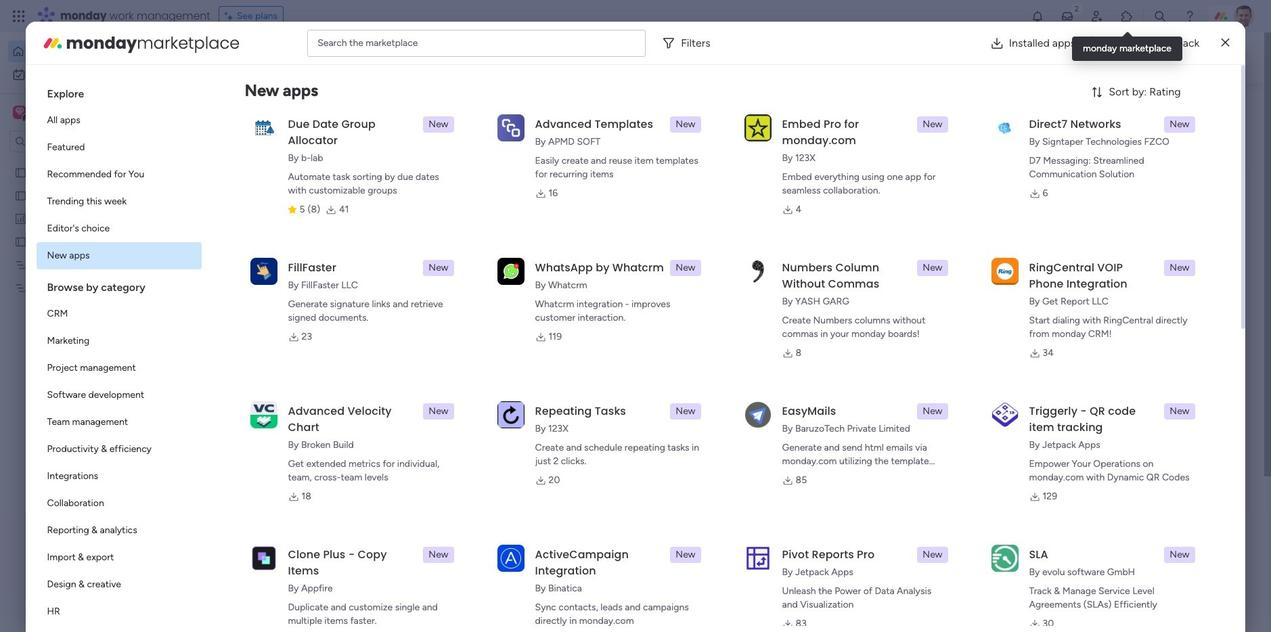 Task type: describe. For each thing, give the bounding box(es) containing it.
2 image
[[1071, 1, 1084, 16]]

workspace image
[[15, 105, 24, 120]]

quick search results list box
[[250, 127, 975, 472]]

0 horizontal spatial public board image
[[14, 189, 27, 202]]

terry turtle image
[[282, 557, 309, 584]]

v2 bolt switch image
[[1124, 50, 1132, 65]]

0 vertical spatial public dashboard image
[[14, 212, 27, 225]]

workspace selection element
[[13, 104, 113, 122]]

update feed image
[[1061, 9, 1075, 23]]

1 circle o image from the top
[[1028, 179, 1037, 189]]

notifications image
[[1032, 9, 1045, 23]]

add to favorites image
[[699, 248, 713, 261]]

see plans image
[[225, 9, 237, 24]]

close recently visited image
[[250, 110, 266, 127]]

1 vertical spatial monday marketplace image
[[42, 32, 63, 54]]

1 component image from the left
[[267, 269, 279, 281]]

1 vertical spatial dapulse x slim image
[[1191, 98, 1207, 114]]

add to favorites image
[[938, 248, 952, 261]]



Task type: vqa. For each thing, say whether or not it's contained in the screenshot.
Getting started element
no



Task type: locate. For each thing, give the bounding box(es) containing it.
workspace image
[[13, 105, 26, 120]]

0 vertical spatial terry turtle image
[[1234, 5, 1256, 27]]

2 check circle image from the top
[[1028, 144, 1037, 155]]

1 vertical spatial check circle image
[[1028, 144, 1037, 155]]

0 vertical spatial dapulse x slim image
[[1222, 35, 1230, 51]]

dapulse x slim image
[[1222, 35, 1230, 51], [1191, 98, 1207, 114]]

heading
[[36, 76, 202, 107], [36, 270, 202, 301]]

help image
[[1184, 9, 1197, 23]]

0 vertical spatial heading
[[36, 76, 202, 107]]

check circle image
[[1028, 127, 1037, 137], [1028, 144, 1037, 155]]

1 vertical spatial circle o image
[[1028, 196, 1037, 206]]

terry turtle image right help icon
[[1234, 5, 1256, 27]]

Search in workspace field
[[28, 134, 113, 149]]

monday marketplace image
[[1121, 9, 1134, 23], [42, 32, 63, 54]]

0 horizontal spatial component image
[[267, 269, 279, 281]]

templates image image
[[1020, 272, 1199, 366]]

list box
[[36, 76, 202, 633], [0, 158, 173, 482]]

0 horizontal spatial public dashboard image
[[14, 212, 27, 225]]

1 vertical spatial heading
[[36, 270, 202, 301]]

1 horizontal spatial public dashboard image
[[745, 247, 760, 262]]

terry turtle image down terry turtle icon
[[282, 606, 309, 633]]

0 vertical spatial circle o image
[[1028, 179, 1037, 189]]

public dashboard image
[[14, 212, 27, 225], [745, 247, 760, 262]]

help center element
[[1008, 559, 1211, 613]]

v2 user feedback image
[[1019, 50, 1029, 66]]

search everything image
[[1154, 9, 1168, 23]]

0 horizontal spatial terry turtle image
[[282, 606, 309, 633]]

1 check circle image from the top
[[1028, 127, 1037, 137]]

1 vertical spatial public board image
[[267, 247, 282, 262]]

0 vertical spatial public board image
[[14, 189, 27, 202]]

component image
[[267, 269, 279, 281], [506, 269, 518, 281]]

public board image
[[14, 189, 27, 202], [267, 247, 282, 262]]

terry turtle image
[[1234, 5, 1256, 27], [282, 606, 309, 633]]

1 horizontal spatial terry turtle image
[[1234, 5, 1256, 27]]

circle o image
[[1028, 162, 1037, 172]]

2 circle o image from the top
[[1028, 196, 1037, 206]]

0 horizontal spatial dapulse x slim image
[[1191, 98, 1207, 114]]

1 horizontal spatial dapulse x slim image
[[1222, 35, 1230, 51]]

0 vertical spatial check circle image
[[1028, 127, 1037, 137]]

1 horizontal spatial public board image
[[267, 247, 282, 262]]

0 horizontal spatial monday marketplace image
[[42, 32, 63, 54]]

invite members image
[[1091, 9, 1105, 23]]

select product image
[[12, 9, 26, 23]]

public dashboard image inside quick search results list box
[[745, 247, 760, 262]]

circle o image
[[1028, 179, 1037, 189], [1028, 196, 1037, 206]]

1 heading from the top
[[36, 76, 202, 107]]

1 horizontal spatial monday marketplace image
[[1121, 9, 1134, 23]]

app logo image
[[250, 114, 277, 141], [498, 114, 525, 141], [745, 114, 772, 141], [992, 114, 1019, 141], [250, 258, 277, 285], [498, 258, 525, 285], [745, 258, 772, 285], [992, 258, 1019, 285], [250, 401, 277, 429], [498, 401, 525, 429], [745, 401, 772, 429], [992, 401, 1019, 429], [250, 545, 277, 572], [498, 545, 525, 572], [745, 545, 772, 572], [992, 545, 1019, 572]]

2 component image from the left
[[506, 269, 518, 281]]

component image
[[745, 269, 757, 281]]

1 vertical spatial public dashboard image
[[745, 247, 760, 262]]

1 vertical spatial terry turtle image
[[282, 606, 309, 633]]

0 vertical spatial monday marketplace image
[[1121, 9, 1134, 23]]

option
[[8, 41, 165, 62], [8, 64, 165, 85], [36, 107, 202, 134], [36, 134, 202, 161], [0, 160, 173, 163], [36, 161, 202, 188], [36, 188, 202, 215], [36, 215, 202, 242], [36, 242, 202, 270], [36, 301, 202, 328], [36, 328, 202, 355], [36, 355, 202, 382], [36, 382, 202, 409], [36, 409, 202, 436], [36, 436, 202, 463], [36, 463, 202, 490], [36, 490, 202, 517], [36, 517, 202, 545], [36, 545, 202, 572], [36, 572, 202, 599], [36, 599, 202, 626]]

public board image
[[14, 166, 27, 179], [14, 235, 27, 248], [506, 247, 521, 262], [267, 413, 282, 428]]

2 heading from the top
[[36, 270, 202, 301]]

1 horizontal spatial component image
[[506, 269, 518, 281]]



